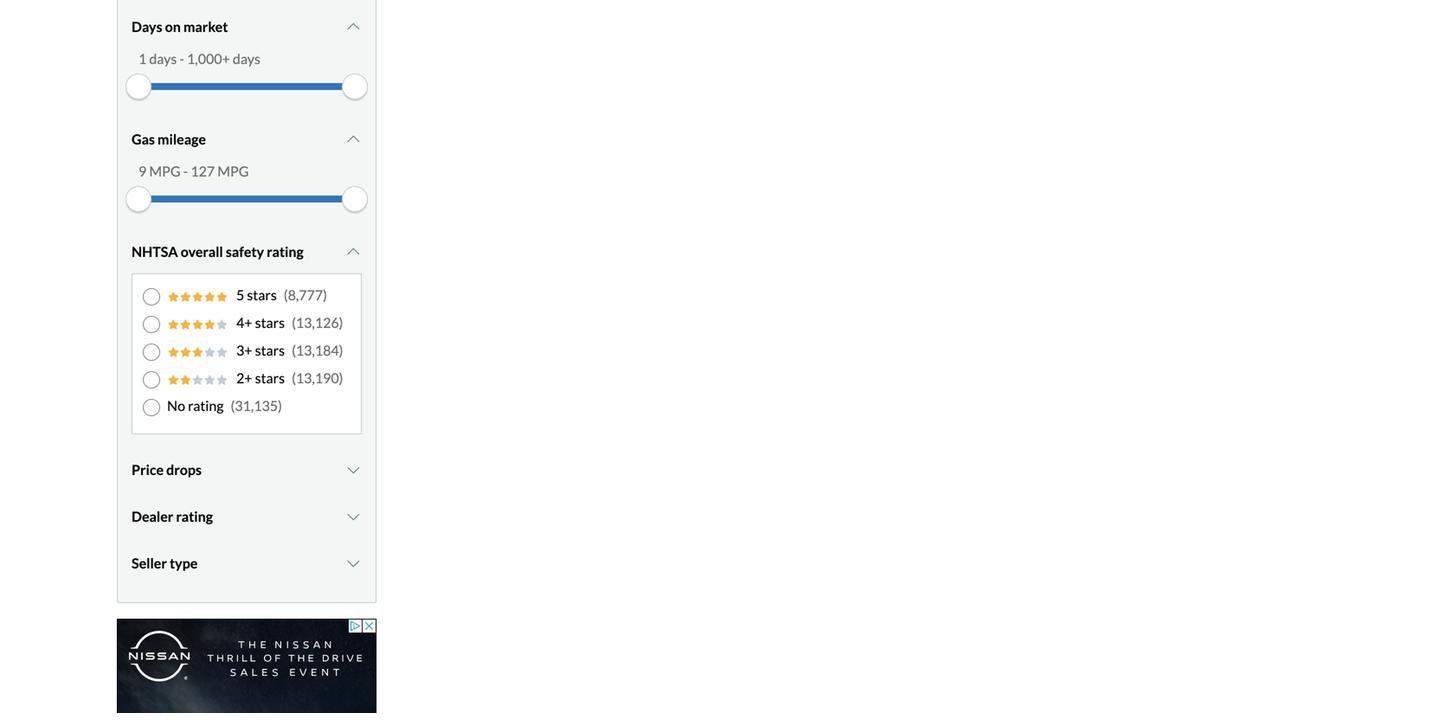 Task type: locate. For each thing, give the bounding box(es) containing it.
rating
[[267, 243, 304, 260], [188, 397, 224, 414], [176, 508, 213, 525]]

chevron down image for seller type
[[345, 556, 362, 570]]

chevron down image inside 'gas mileage' dropdown button
[[345, 132, 362, 146]]

1 chevron down image from the top
[[345, 20, 362, 34]]

type
[[170, 555, 198, 572]]

4+ stars
[[236, 314, 285, 331]]

price drops button
[[132, 448, 362, 492]]

1 vertical spatial -
[[183, 163, 188, 180]]

- for days
[[179, 50, 184, 67]]

1 days - 1,000+ days
[[138, 50, 260, 67]]

0 vertical spatial chevron down image
[[345, 20, 362, 34]]

3+ stars
[[236, 342, 285, 359]]

chevron down image
[[345, 20, 362, 34], [345, 132, 362, 146], [345, 463, 362, 477]]

1 vertical spatial chevron down image
[[345, 132, 362, 146]]

2 chevron down image from the top
[[345, 132, 362, 146]]

1 chevron down image from the top
[[345, 245, 362, 259]]

0 vertical spatial rating
[[267, 243, 304, 260]]

mpg
[[149, 163, 181, 180], [217, 163, 249, 180]]

2+
[[236, 370, 252, 386]]

seller
[[132, 555, 167, 572]]

days down "days on market" dropdown button
[[233, 50, 260, 67]]

chevron down image inside dealer rating dropdown button
[[345, 510, 362, 524]]

stars
[[247, 286, 277, 303], [255, 314, 285, 331], [255, 342, 285, 359], [255, 370, 285, 386]]

9
[[138, 163, 147, 180]]

rating for no rating (31,135)
[[188, 397, 224, 414]]

mileage
[[158, 131, 206, 148]]

127
[[191, 163, 215, 180]]

0 vertical spatial -
[[179, 50, 184, 67]]

-
[[179, 50, 184, 67], [183, 163, 188, 180]]

seller type button
[[132, 542, 362, 585]]

1 vertical spatial chevron down image
[[345, 510, 362, 524]]

days right the 1
[[149, 50, 177, 67]]

rating right dealer
[[176, 508, 213, 525]]

days
[[132, 18, 162, 35]]

gas
[[132, 131, 155, 148]]

1 mpg from the left
[[149, 163, 181, 180]]

gas mileage button
[[132, 118, 362, 161]]

- left 1,000+
[[179, 50, 184, 67]]

2+ stars
[[236, 370, 285, 386]]

mpg right 9
[[149, 163, 181, 180]]

chevron down image
[[345, 245, 362, 259], [345, 510, 362, 524], [345, 556, 362, 570]]

days
[[149, 50, 177, 67], [233, 50, 260, 67]]

chevron down image inside "days on market" dropdown button
[[345, 20, 362, 34]]

2 days from the left
[[233, 50, 260, 67]]

- left 127
[[183, 163, 188, 180]]

3 chevron down image from the top
[[345, 463, 362, 477]]

0 vertical spatial chevron down image
[[345, 245, 362, 259]]

stars right the 3+
[[255, 342, 285, 359]]

2 vertical spatial chevron down image
[[345, 463, 362, 477]]

stars for 2+ stars
[[255, 370, 285, 386]]

stars for 4+ stars
[[255, 314, 285, 331]]

nhtsa overall safety rating
[[132, 243, 304, 260]]

2 vertical spatial rating
[[176, 508, 213, 525]]

3+
[[236, 342, 252, 359]]

dealer
[[132, 508, 173, 525]]

dealer rating button
[[132, 495, 362, 538]]

rating for dealer rating
[[176, 508, 213, 525]]

2 vertical spatial chevron down image
[[345, 556, 362, 570]]

chevron down image for nhtsa overall safety rating
[[345, 245, 362, 259]]

mpg right 127
[[217, 163, 249, 180]]

stars right 2+
[[255, 370, 285, 386]]

1 horizontal spatial days
[[233, 50, 260, 67]]

0 horizontal spatial mpg
[[149, 163, 181, 180]]

rating right safety on the left of page
[[267, 243, 304, 260]]

on
[[165, 18, 181, 35]]

chevron down image inside nhtsa overall safety rating dropdown button
[[345, 245, 362, 259]]

2 chevron down image from the top
[[345, 510, 362, 524]]

1 vertical spatial rating
[[188, 397, 224, 414]]

(13,190)
[[292, 370, 343, 386]]

0 horizontal spatial days
[[149, 50, 177, 67]]

stars right 4+ at left
[[255, 314, 285, 331]]

2 mpg from the left
[[217, 163, 249, 180]]

(13,126)
[[292, 314, 343, 331]]

chevron down image inside seller type dropdown button
[[345, 556, 362, 570]]

chevron down image for 9 mpg - 127 mpg
[[345, 132, 362, 146]]

rating right no
[[188, 397, 224, 414]]

price
[[132, 461, 164, 478]]

1 horizontal spatial mpg
[[217, 163, 249, 180]]

(31,135)
[[231, 397, 282, 414]]

chevron down image for 1 days - 1,000+ days
[[345, 20, 362, 34]]

1,000+
[[187, 50, 230, 67]]

3 chevron down image from the top
[[345, 556, 362, 570]]

stars right 5
[[247, 286, 277, 303]]

overall
[[181, 243, 223, 260]]



Task type: vqa. For each thing, say whether or not it's contained in the screenshot.
the right You
no



Task type: describe. For each thing, give the bounding box(es) containing it.
nhtsa overall safety rating button
[[132, 230, 362, 273]]

seller type
[[132, 555, 198, 572]]

drops
[[166, 461, 202, 478]]

dealer rating
[[132, 508, 213, 525]]

(13,184)
[[292, 342, 343, 359]]

advertisement region
[[117, 619, 376, 713]]

stars for 3+ stars
[[255, 342, 285, 359]]

1
[[138, 50, 147, 67]]

no rating (31,135)
[[167, 397, 282, 414]]

days on market
[[132, 18, 228, 35]]

gas mileage
[[132, 131, 206, 148]]

days on market button
[[132, 5, 362, 48]]

chevron down image for dealer rating
[[345, 510, 362, 524]]

price drops
[[132, 461, 202, 478]]

- for mpg
[[183, 163, 188, 180]]

nhtsa
[[132, 243, 178, 260]]

stars for 5 stars
[[247, 286, 277, 303]]

market
[[183, 18, 228, 35]]

safety
[[226, 243, 264, 260]]

5
[[236, 286, 244, 303]]

chevron down image inside price drops dropdown button
[[345, 463, 362, 477]]

1 days from the left
[[149, 50, 177, 67]]

4+
[[236, 314, 252, 331]]

5 stars
[[236, 286, 277, 303]]

no
[[167, 397, 185, 414]]

9 mpg - 127 mpg
[[138, 163, 249, 180]]

(8,777)
[[284, 286, 327, 303]]



